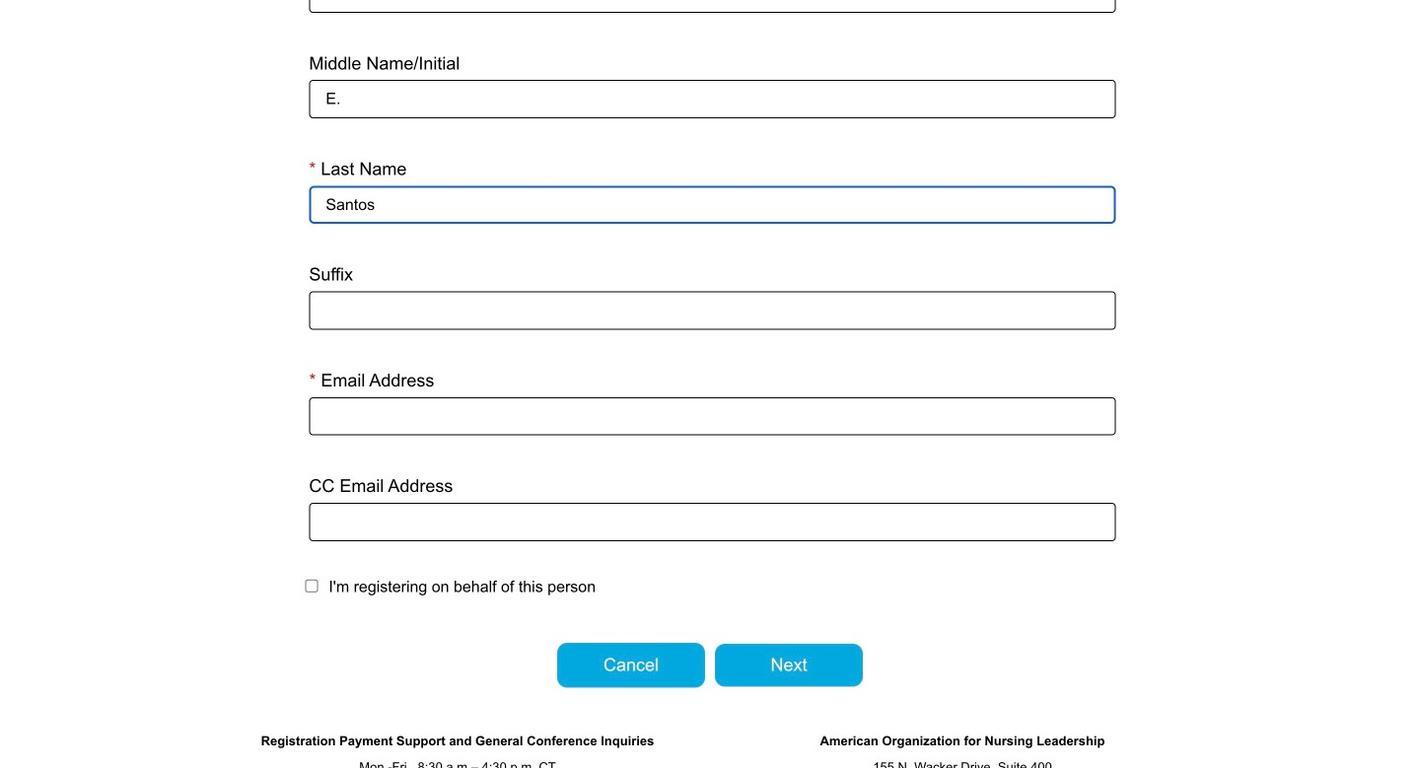 Task type: vqa. For each thing, say whether or not it's contained in the screenshot.
the mm/dd/yyyy text field
no



Task type: describe. For each thing, give the bounding box(es) containing it.
Middle Name/Initial text field
[[309, 80, 1116, 118]]

Suffix text field
[[309, 291, 1116, 330]]



Task type: locate. For each thing, give the bounding box(es) containing it.
Last Name text field
[[309, 186, 1116, 224]]

CC Email Address text field
[[309, 503, 1116, 541]]

Email Address text field
[[309, 397, 1116, 435]]

None checkbox
[[305, 579, 318, 592]]

First Name text field
[[309, 0, 1116, 13]]



